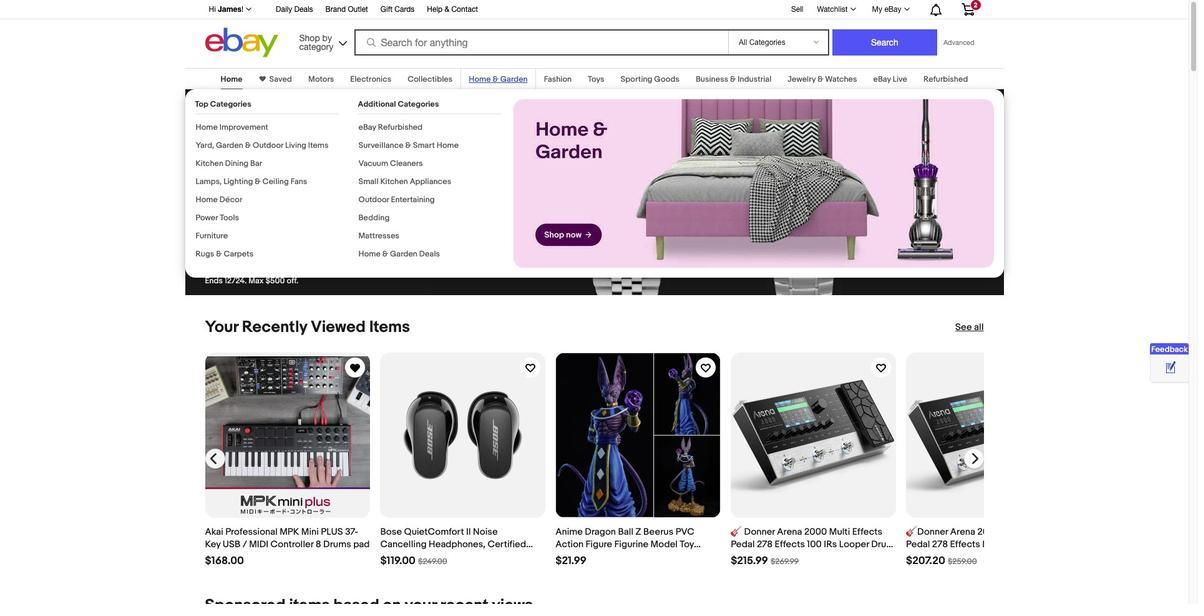 Task type: describe. For each thing, give the bounding box(es) containing it.
your
[[205, 318, 238, 337]]

fashion
[[544, 74, 572, 84]]

top categories element
[[195, 99, 338, 267]]

shop by category banner
[[202, 0, 984, 61]]

watchlist link
[[811, 2, 862, 17]]

jewelry & watches link
[[788, 74, 857, 84]]

my ebay link
[[866, 2, 916, 17]]

lamps,
[[196, 177, 222, 187]]

jewelry & watches
[[788, 74, 857, 84]]

carpets
[[224, 249, 254, 259]]

$215.99 $269.99
[[731, 555, 799, 567]]

& for home & garden
[[493, 74, 499, 84]]

lighting
[[224, 177, 253, 187]]

power
[[196, 213, 218, 223]]

fashion link
[[544, 74, 572, 84]]

see all
[[956, 322, 984, 333]]

off
[[321, 99, 351, 128]]

mattresses
[[359, 231, 400, 241]]

ii
[[466, 526, 471, 538]]

!
[[242, 5, 244, 14]]

refurbished link
[[924, 74, 969, 84]]

|
[[945, 551, 947, 563]]

saved link
[[266, 74, 292, 84]]

ball
[[618, 526, 634, 538]]

ceiling
[[263, 177, 289, 187]]

arena inside 🎸 donner arena 2000 multi effects pedal 278 effects 100 irs looper drum machine
[[777, 526, 803, 538]]

pedal inside 🎸 donner arena 2000 multi effects pedal 278 effects 100 irs looper drum machine
[[731, 539, 755, 551]]

$207.20 text field
[[906, 555, 946, 568]]

$215.99
[[731, 555, 769, 567]]

looper inside 🎸 donner arena 2000 multi effects pedal 278 effects 100 irs looper drum machine
[[840, 539, 870, 551]]

collectorswatches
[[205, 176, 303, 190]]

power tools
[[196, 213, 239, 223]]

help
[[427, 5, 443, 14]]

lamps, lighting & ceiling fans
[[196, 177, 307, 187]]

& for rugs & carpets
[[216, 249, 222, 259]]

Search for anything text field
[[356, 31, 726, 54]]

2000 inside 🎸 donner arena 2000 multi effects pedal 278 effects 100 irs looper drum machine
[[805, 526, 827, 538]]

dragon
[[585, 526, 616, 538]]

treat
[[205, 163, 231, 176]]

bose
[[380, 526, 402, 538]]

previous price $259.00 text field
[[948, 557, 977, 567]]

motors
[[308, 74, 334, 84]]

controller
[[271, 539, 314, 551]]

gift cards link
[[381, 3, 415, 17]]

james
[[218, 4, 242, 14]]

home for home & garden deals
[[359, 249, 381, 259]]

daily deals
[[276, 5, 313, 14]]

shop
[[299, 33, 320, 43]]

watchlist
[[818, 5, 848, 14]]

0 vertical spatial refurbished
[[924, 74, 969, 84]]

yard, garden & outdoor living items link
[[196, 140, 329, 150]]

& for home & garden deals
[[383, 249, 388, 259]]

akai
[[205, 526, 223, 538]]

off.
[[287, 276, 299, 286]]

🎸 donner arena 2000 multi effects pedal 278 effects 100 irs looper drum machine
[[731, 526, 895, 563]]

2000 inside 🎸donner arena 2000 multi effects pedal 278 effects looper drum machine | refurb
[[978, 526, 1001, 538]]

up
[[205, 99, 236, 128]]

small
[[359, 177, 379, 187]]

ebay for refurbished
[[359, 122, 376, 132]]

$119.00 text field
[[380, 555, 416, 568]]

$249.00
[[418, 557, 447, 567]]

$21.99 text field
[[556, 555, 587, 568]]

home & garden - shop now image
[[513, 99, 994, 268]]

help & contact
[[427, 5, 478, 14]]

additional categories
[[358, 99, 439, 109]]

surveillance & smart home link
[[359, 140, 459, 150]]

ends
[[205, 276, 223, 286]]

power tools link
[[196, 213, 239, 223]]

plus
[[321, 526, 343, 538]]

$119.00 $249.00
[[380, 555, 447, 567]]

additional categories element
[[358, 99, 501, 267]]

midi
[[249, 539, 269, 551]]

by
[[323, 33, 332, 43]]

home for home décor
[[196, 195, 218, 205]]

pad
[[353, 539, 370, 551]]

usb
[[223, 539, 241, 551]]

outdoor inside additional categories element
[[359, 195, 389, 205]]

garden inside top categories "element"
[[216, 140, 243, 150]]

rugs
[[196, 249, 214, 259]]

anime dragon ball z beerus pvc action figure figurine model toy statue with box
[[556, 526, 695, 563]]

$269.99
[[771, 557, 799, 567]]

& for help & contact
[[445, 5, 450, 14]]

previous price $269.99 text field
[[771, 557, 799, 567]]

ebay live
[[874, 74, 908, 84]]

kitchen inside additional categories element
[[380, 177, 408, 187]]

pvc
[[676, 526, 695, 538]]

multi inside 🎸donner arena 2000 multi effects pedal 278 effects looper drum machine | refurb
[[1003, 526, 1024, 538]]

top categories
[[195, 99, 251, 109]]

advanced
[[944, 39, 975, 46]]

business & industrial link
[[696, 74, 772, 84]]

figurine
[[615, 539, 649, 551]]

sporting goods link
[[621, 74, 680, 84]]

classic
[[299, 163, 335, 176]]

& for business & industrial
[[730, 74, 736, 84]]

electronics
[[350, 74, 392, 84]]

items inside top categories "element"
[[308, 140, 329, 150]]

bedding
[[359, 213, 390, 223]]

luxury
[[205, 128, 272, 157]]

$207.20 $259.00
[[906, 555, 977, 567]]

surveillance
[[359, 140, 404, 150]]

action
[[556, 539, 584, 551]]

multi inside 🎸 donner arena 2000 multi effects pedal 278 effects 100 irs looper drum machine
[[830, 526, 850, 538]]

home for home improvement
[[196, 122, 218, 132]]

fans
[[291, 177, 307, 187]]

2
[[974, 1, 978, 9]]

your recently viewed items link
[[205, 318, 410, 337]]

home right smart
[[437, 140, 459, 150]]

previous price $249.00 text field
[[418, 557, 447, 567]]

kitchen dining bar link
[[196, 159, 262, 169]]

certified
[[488, 539, 526, 551]]

2 link
[[954, 0, 982, 18]]



Task type: locate. For each thing, give the bounding box(es) containing it.
daily
[[276, 5, 292, 14]]

gift
[[381, 5, 393, 14]]

up to 10% off luxury timepieces link
[[205, 99, 412, 158]]

0 vertical spatial garden
[[501, 74, 528, 84]]

1 multi from the left
[[830, 526, 850, 538]]

0 horizontal spatial 278
[[757, 539, 773, 551]]

to
[[241, 99, 264, 128], [277, 163, 288, 176]]

0 vertical spatial kitchen
[[196, 159, 223, 169]]

0 vertical spatial ebay
[[885, 5, 902, 14]]

1 vertical spatial garden
[[216, 140, 243, 150]]

see all link
[[956, 322, 984, 334]]

industrial
[[738, 74, 772, 84]]

machine down donner
[[731, 551, 767, 563]]

2 278 from the left
[[933, 539, 948, 551]]

categories up home improvement link
[[210, 99, 251, 109]]

1 2000 from the left
[[805, 526, 827, 538]]

statue
[[556, 551, 583, 563]]

2 vertical spatial garden
[[390, 249, 418, 259]]

0 horizontal spatial pedal
[[731, 539, 755, 551]]

hi james !
[[209, 4, 244, 14]]

watches
[[826, 74, 857, 84]]

feedback
[[1152, 345, 1188, 355]]

& down 'improvement'
[[245, 140, 251, 150]]

0 vertical spatial the
[[364, 163, 381, 176]]

toy
[[680, 539, 694, 551]]

account navigation
[[202, 0, 984, 19]]

furniture
[[196, 231, 228, 241]]

1 vertical spatial deals
[[419, 249, 440, 259]]

deals inside 'account' navigation
[[294, 5, 313, 14]]

0 vertical spatial deals
[[294, 5, 313, 14]]

$21.99
[[556, 555, 587, 567]]

278 up |
[[933, 539, 948, 551]]

1 categories from the left
[[210, 99, 251, 109]]

items right viewed
[[369, 318, 410, 337]]

drum inside 🎸 donner arena 2000 multi effects pedal 278 effects 100 irs looper drum machine
[[872, 539, 895, 551]]

beerus
[[644, 526, 674, 538]]

drum inside 🎸donner arena 2000 multi effects pedal 278 effects looper drum machine | refurb
[[1015, 539, 1038, 551]]

categories for refurbished
[[398, 99, 439, 109]]

home up top categories
[[221, 74, 243, 84]]

refurbished up surveillance & smart home
[[378, 122, 423, 132]]

0 horizontal spatial deals
[[294, 5, 313, 14]]

cards
[[395, 5, 415, 14]]

machine inside 🎸 donner arena 2000 multi effects pedal 278 effects 100 irs looper drum machine
[[731, 551, 767, 563]]

outdoor up bedding
[[359, 195, 389, 205]]

12/24.
[[225, 276, 247, 286]]

kitchen dining bar
[[196, 159, 262, 169]]

0 vertical spatial to
[[241, 99, 264, 128]]

home improvement
[[196, 122, 268, 132]]

2000
[[805, 526, 827, 538], [978, 526, 1001, 538]]

pedal down 🎸
[[731, 539, 755, 551]]

0 horizontal spatial multi
[[830, 526, 850, 538]]

garden
[[501, 74, 528, 84], [216, 140, 243, 150], [390, 249, 418, 259]]

0 horizontal spatial 2000
[[805, 526, 827, 538]]

up to 10% off luxury timepieces main content
[[0, 61, 1189, 604]]

1 horizontal spatial arena
[[951, 526, 976, 538]]

1 horizontal spatial deals
[[419, 249, 440, 259]]

yourself
[[234, 163, 275, 176]]

quietcomfort
[[404, 526, 464, 538]]

the inside up to 10% off luxury timepieces treat yourself to a classic from the collectorswatches store.
[[364, 163, 381, 176]]

pedal down 🎸donner
[[906, 539, 930, 551]]

278 inside 🎸donner arena 2000 multi effects pedal 278 effects looper drum machine | refurb
[[933, 539, 948, 551]]

pedal
[[731, 539, 755, 551], [906, 539, 930, 551]]

surveillance & smart home
[[359, 140, 459, 150]]

278 down donner
[[757, 539, 773, 551]]

0 horizontal spatial garden
[[216, 140, 243, 150]]

0 horizontal spatial the
[[237, 213, 253, 225]]

2 multi from the left
[[1003, 526, 1024, 538]]

0 horizontal spatial categories
[[210, 99, 251, 109]]

1 278 from the left
[[757, 539, 773, 551]]

ebay right my at the right top of the page
[[885, 5, 902, 14]]

looper inside 🎸donner arena 2000 multi effects pedal 278 effects looper drum machine | refurb
[[983, 539, 1013, 551]]

machine left |
[[906, 551, 943, 563]]

hi
[[209, 5, 216, 14]]

get the coupon
[[216, 213, 296, 225]]

2 categories from the left
[[398, 99, 439, 109]]

timepieces
[[278, 128, 402, 157]]

home right 'collectibles'
[[469, 74, 491, 84]]

1 horizontal spatial 278
[[933, 539, 948, 551]]

278 inside 🎸 donner arena 2000 multi effects pedal 278 effects 100 irs looper drum machine
[[757, 539, 773, 551]]

1 horizontal spatial pedal
[[906, 539, 930, 551]]

gift cards
[[381, 5, 415, 14]]

0 horizontal spatial drum
[[872, 539, 895, 551]]

2 vertical spatial refurbished
[[380, 551, 433, 563]]

ebay
[[885, 5, 902, 14], [874, 74, 891, 84], [359, 122, 376, 132]]

kitchen inside top categories "element"
[[196, 159, 223, 169]]

see
[[956, 322, 972, 333]]

2 2000 from the left
[[978, 526, 1001, 538]]

my ebay
[[873, 5, 902, 14]]

2 arena from the left
[[951, 526, 976, 538]]

to left a on the top left of the page
[[277, 163, 288, 176]]

ebay left live
[[874, 74, 891, 84]]

arena inside 🎸donner arena 2000 multi effects pedal 278 effects looper drum machine | refurb
[[951, 526, 976, 538]]

home & garden deals
[[359, 249, 440, 259]]

0 horizontal spatial kitchen
[[196, 159, 223, 169]]

machine
[[731, 551, 767, 563], [906, 551, 943, 563]]

the right get
[[237, 213, 253, 225]]

1 horizontal spatial 2000
[[978, 526, 1001, 538]]

1 arena from the left
[[777, 526, 803, 538]]

8
[[316, 539, 321, 551]]

ebay inside 'account' navigation
[[885, 5, 902, 14]]

toys
[[588, 74, 605, 84]]

& for surveillance & smart home
[[406, 140, 411, 150]]

outdoor
[[253, 140, 284, 150], [359, 195, 389, 205]]

2 horizontal spatial garden
[[501, 74, 528, 84]]

none submit inside shop by category banner
[[833, 29, 938, 56]]

$168.00 text field
[[205, 555, 244, 568]]

categories for improvement
[[210, 99, 251, 109]]

1 drum from the left
[[872, 539, 895, 551]]

& right jewelry
[[818, 74, 824, 84]]

ebay inside additional categories element
[[359, 122, 376, 132]]

2 vertical spatial ebay
[[359, 122, 376, 132]]

sporting goods
[[621, 74, 680, 84]]

refurbished inside bose quietcomfort ii noise cancelling headphones, certified refurbished
[[380, 551, 433, 563]]

& left smart
[[406, 140, 411, 150]]

& down 'search for anything' text box
[[493, 74, 499, 84]]

rugs & carpets link
[[196, 249, 254, 259]]

1 vertical spatial outdoor
[[359, 195, 389, 205]]

1 looper from the left
[[840, 539, 870, 551]]

& right help
[[445, 5, 450, 14]]

1 vertical spatial to
[[277, 163, 288, 176]]

1 pedal from the left
[[731, 539, 755, 551]]

1 horizontal spatial machine
[[906, 551, 943, 563]]

1 horizontal spatial drum
[[1015, 539, 1038, 551]]

0 vertical spatial outdoor
[[253, 140, 284, 150]]

tools
[[220, 213, 239, 223]]

home décor
[[196, 195, 242, 205]]

deals down "entertaining"
[[419, 249, 440, 259]]

2 drum from the left
[[1015, 539, 1038, 551]]

arena
[[777, 526, 803, 538], [951, 526, 976, 538]]

0 horizontal spatial to
[[241, 99, 264, 128]]

1 horizontal spatial multi
[[1003, 526, 1024, 538]]

deals right daily
[[294, 5, 313, 14]]

garden for home & garden deals
[[390, 249, 418, 259]]

&
[[445, 5, 450, 14], [493, 74, 499, 84], [730, 74, 736, 84], [818, 74, 824, 84], [245, 140, 251, 150], [406, 140, 411, 150], [255, 177, 261, 187], [216, 249, 222, 259], [383, 249, 388, 259]]

key
[[205, 539, 221, 551]]

store.
[[306, 176, 335, 190]]

1 machine from the left
[[731, 551, 767, 563]]

live
[[893, 74, 908, 84]]

1 vertical spatial the
[[237, 213, 253, 225]]

1 vertical spatial ebay
[[874, 74, 891, 84]]

smart
[[413, 140, 435, 150]]

sporting
[[621, 74, 653, 84]]

outdoor inside top categories "element"
[[253, 140, 284, 150]]

refurb
[[949, 551, 978, 563]]

vacuum cleaners link
[[359, 159, 423, 169]]

🎸donner
[[906, 526, 949, 538]]

anime
[[556, 526, 583, 538]]

home up yard, in the top left of the page
[[196, 122, 218, 132]]

items right living
[[308, 140, 329, 150]]

1 horizontal spatial categories
[[398, 99, 439, 109]]

home for home
[[221, 74, 243, 84]]

arena up refurb
[[951, 526, 976, 538]]

& right business
[[730, 74, 736, 84]]

$207.20
[[906, 555, 946, 567]]

vacuum cleaners
[[359, 159, 423, 169]]

0 horizontal spatial looper
[[840, 539, 870, 551]]

0 horizontal spatial machine
[[731, 551, 767, 563]]

ebay for live
[[874, 74, 891, 84]]

business & industrial
[[696, 74, 772, 84]]

refurbished down "cancelling"
[[380, 551, 433, 563]]

ebay live link
[[874, 74, 908, 84]]

0 horizontal spatial arena
[[777, 526, 803, 538]]

2 pedal from the left
[[906, 539, 930, 551]]

$215.99 text field
[[731, 555, 769, 568]]

2 looper from the left
[[983, 539, 1013, 551]]

sell
[[792, 5, 804, 14]]

deals inside additional categories element
[[419, 249, 440, 259]]

outdoor up bar on the top left of the page
[[253, 140, 284, 150]]

refurbished down advanced "link"
[[924, 74, 969, 84]]

machine inside 🎸donner arena 2000 multi effects pedal 278 effects looper drum machine | refurb
[[906, 551, 943, 563]]

home for home & garden
[[469, 74, 491, 84]]

garden down mattresses
[[390, 249, 418, 259]]

kitchen up lamps,
[[196, 159, 223, 169]]

& for jewelry & watches
[[818, 74, 824, 84]]

ebay refurbished link
[[359, 122, 423, 132]]

garden inside additional categories element
[[390, 249, 418, 259]]

yard,
[[196, 140, 214, 150]]

None submit
[[833, 29, 938, 56]]

1 vertical spatial items
[[369, 318, 410, 337]]

brand
[[326, 5, 346, 14]]

& down yourself
[[255, 177, 261, 187]]

viewed
[[311, 318, 366, 337]]

arena up previous price $269.99 text box on the right bottom of the page
[[777, 526, 803, 538]]

0 horizontal spatial outdoor
[[253, 140, 284, 150]]

your recently viewed items
[[205, 318, 410, 337]]

categories down collectibles "link"
[[398, 99, 439, 109]]

home improvement link
[[196, 122, 268, 132]]

cleaners
[[390, 159, 423, 169]]

2 machine from the left
[[906, 551, 943, 563]]

kitchen up outdoor entertaining link
[[380, 177, 408, 187]]

small kitchen appliances link
[[359, 177, 451, 187]]

shop by category
[[299, 33, 334, 52]]

0 vertical spatial items
[[308, 140, 329, 150]]

home up 'power'
[[196, 195, 218, 205]]

& down mattresses
[[383, 249, 388, 259]]

1 horizontal spatial looper
[[983, 539, 1013, 551]]

refurbished inside additional categories element
[[378, 122, 423, 132]]

the up small
[[364, 163, 381, 176]]

garden for home & garden
[[501, 74, 528, 84]]

pedal inside 🎸donner arena 2000 multi effects pedal 278 effects looper drum machine | refurb
[[906, 539, 930, 551]]

to right up
[[241, 99, 264, 128]]

toys link
[[588, 74, 605, 84]]

37-
[[345, 526, 358, 538]]

model
[[651, 539, 678, 551]]

z
[[636, 526, 642, 538]]

1 vertical spatial kitchen
[[380, 177, 408, 187]]

1 horizontal spatial kitchen
[[380, 177, 408, 187]]

category
[[299, 42, 334, 52]]

figure
[[586, 539, 613, 551]]

get the coupon link
[[205, 205, 324, 234]]

1 horizontal spatial to
[[277, 163, 288, 176]]

& right rugs
[[216, 249, 222, 259]]

0 horizontal spatial items
[[308, 140, 329, 150]]

garden left fashion
[[501, 74, 528, 84]]

mpk
[[280, 526, 299, 538]]

& inside "link"
[[445, 5, 450, 14]]

box
[[607, 551, 623, 563]]

from
[[338, 163, 362, 176]]

ebay up surveillance
[[359, 122, 376, 132]]

living
[[285, 140, 307, 150]]

outdoor entertaining
[[359, 195, 435, 205]]

categories inside "element"
[[210, 99, 251, 109]]

entertaining
[[391, 195, 435, 205]]

1 vertical spatial refurbished
[[378, 122, 423, 132]]

help & contact link
[[427, 3, 478, 17]]

1 horizontal spatial garden
[[390, 249, 418, 259]]

1 horizontal spatial outdoor
[[359, 195, 389, 205]]

1 horizontal spatial the
[[364, 163, 381, 176]]

1 horizontal spatial items
[[369, 318, 410, 337]]

garden up kitchen dining bar link
[[216, 140, 243, 150]]

home down mattresses link
[[359, 249, 381, 259]]



Task type: vqa. For each thing, say whether or not it's contained in the screenshot.
Drum
yes



